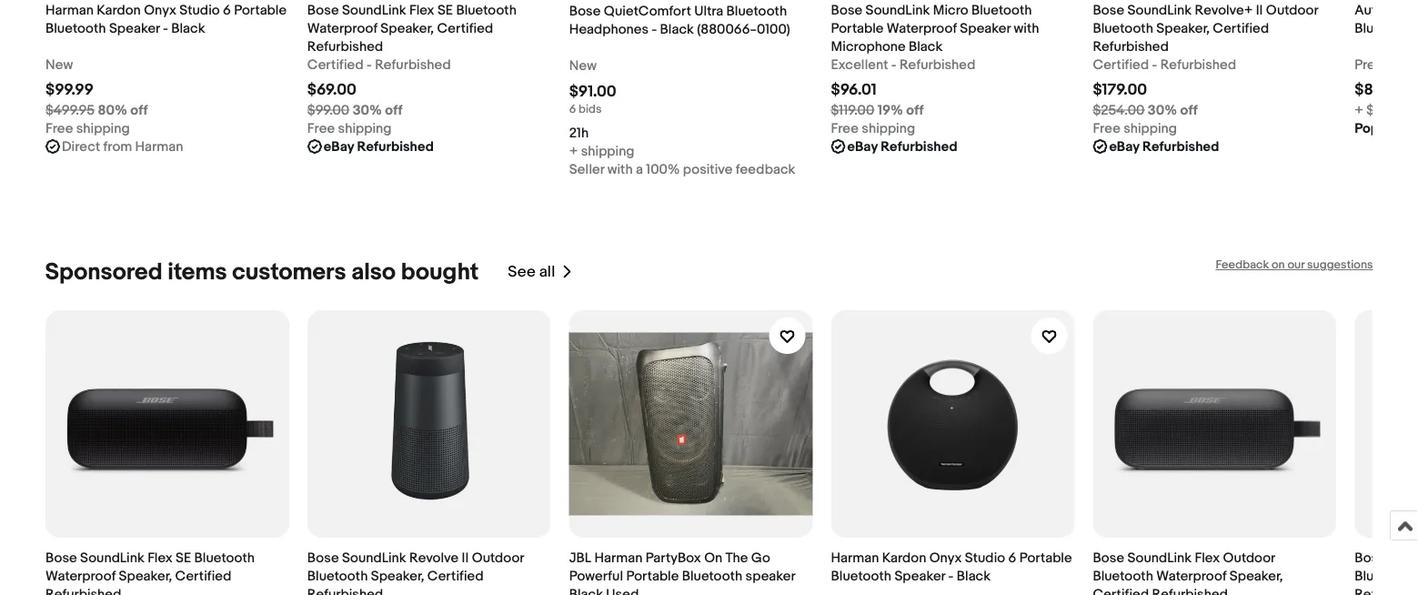 Task type: locate. For each thing, give the bounding box(es) containing it.
ebay refurbished for $254.00
[[1109, 139, 1219, 155]]

certified - refurbished text field up previous price $254.00 30% off text box
[[1093, 56, 1236, 74]]

1 vertical spatial harman kardon onyx studio 6 portable bluetooth speaker - black
[[831, 550, 1072, 584]]

30%
[[352, 102, 382, 119], [1148, 102, 1177, 119]]

soundlink for bose soundlink flex se bluetooth waterproof speaker, certified refurbished
[[80, 550, 144, 566]]

- inside bose soundlink flex se bluetooth waterproof speaker, certified refurbished certified - refurbished $69.00 $99.00 30% off free shipping
[[366, 57, 372, 73]]

bose inside bose soundlink flex se bluetooth waterproof speaker, certified refurbished certified - refurbished $69.00 $99.00 30% off free shipping
[[307, 2, 339, 19]]

$89.99 text field
[[1355, 81, 1403, 100]]

$254.00
[[1093, 102, 1145, 119]]

off
[[130, 102, 147, 119], [385, 102, 402, 119], [906, 102, 924, 119], [1180, 102, 1198, 119]]

free shipping text field up direct
[[45, 120, 129, 138]]

new inside new $99.99 $499.95 80% off free shipping
[[45, 57, 73, 73]]

21h text field
[[569, 125, 588, 143]]

excellent
[[831, 57, 888, 73]]

feedback
[[1216, 258, 1269, 273]]

bose soundlink flex se bluetooth waterproof speaker, certified refurbished link
[[45, 310, 289, 595]]

waterproof for bose soundlink micro bluetooth portable waterproof speaker with microphone black excellent - refurbished $96.01 $119.00 19% off free shipping
[[887, 20, 957, 37]]

4 off from the left
[[1180, 102, 1198, 119]]

4 free from the left
[[1093, 121, 1120, 137]]

ii inside the bose soundlink revolve+ ii outdoor bluetooth speaker, certified refurbished certified - refurbished $179.00 $254.00 30% off free shipping
[[1256, 2, 1263, 19]]

1 ebay refurbished from the left
[[323, 139, 433, 155]]

certified - refurbished text field up previous price $99.00 30% off text box in the left of the page
[[307, 56, 451, 74]]

0 horizontal spatial ebay refurbished text field
[[323, 138, 433, 156]]

bose soun link
[[1355, 310, 1419, 595]]

+ left $9.99 on the right top of page
[[1355, 102, 1363, 119]]

2 vertical spatial 6
[[1008, 550, 1016, 566]]

off up ebay refurbished text field
[[1180, 102, 1198, 119]]

shipping down previous price $99.00 30% off text box in the left of the page
[[338, 121, 391, 137]]

0 vertical spatial studio
[[179, 2, 219, 19]]

$99.99 text field
[[45, 81, 93, 100]]

1 vertical spatial +
[[569, 144, 578, 160]]

bose inside bose quietcomfort ultra bluetooth headphones - black (880066–0100)
[[569, 4, 600, 20]]

1 ebay refurbished text field from the left
[[323, 138, 433, 156]]

bose for bose soundlink flex se bluetooth waterproof speaker, certified refurbished
[[45, 550, 77, 566]]

0 horizontal spatial flex
[[147, 550, 172, 566]]

ebay down free shipping text field
[[1109, 139, 1139, 155]]

bose soundlink flex se bluetooth waterproof speaker, certified refurbished
[[45, 550, 254, 595]]

6 bids text field
[[569, 103, 601, 117]]

soundlink inside bose soundlink flex outdoor bluetooth waterproof speaker, certified refurbished
[[1127, 550, 1192, 566]]

harman inside jbl harman partybox on the go powerful portable bluetooth speaker black used
[[594, 550, 642, 566]]

$69.00 text field
[[307, 81, 356, 100]]

free
[[45, 121, 73, 137], [307, 121, 335, 137], [831, 121, 858, 137], [1093, 121, 1120, 137]]

a
[[636, 162, 643, 178]]

flex for bose soundlink flex outdoor bluetooth waterproof speaker, certified refurbished
[[1195, 550, 1220, 566]]

1 off from the left
[[130, 102, 147, 119]]

soundlink inside "bose soundlink flex se bluetooth waterproof speaker, certified refurbished"
[[80, 550, 144, 566]]

+ inside new $91.00 6 bids 21h + shipping seller with a 100% positive feedback
[[569, 144, 578, 160]]

30% inside bose soundlink flex se bluetooth waterproof speaker, certified refurbished certified - refurbished $69.00 $99.00 30% off free shipping
[[352, 102, 382, 119]]

0 vertical spatial kardon
[[96, 2, 140, 19]]

1 horizontal spatial 30%
[[1148, 102, 1177, 119]]

See all text field
[[508, 263, 555, 282]]

previous price $99.00 30% off text field
[[307, 101, 402, 120]]

certified inside bose soundlink flex outdoor bluetooth waterproof speaker, certified refurbished
[[1093, 586, 1149, 595]]

$99.00
[[307, 102, 349, 119]]

speaker
[[745, 568, 795, 584]]

our
[[1288, 258, 1305, 273]]

bose soundlink flex outdoor bluetooth waterproof speaker, certified refurbished
[[1093, 550, 1283, 595]]

speaker, for bose soundlink flex outdoor bluetooth waterproof speaker, certified refurbished
[[1230, 568, 1283, 584]]

ebay refurbished
[[323, 139, 433, 155], [847, 139, 957, 155], [1109, 139, 1219, 155]]

1 horizontal spatial new
[[569, 58, 596, 75]]

soundlink for bose soundlink revolve+ ii outdoor bluetooth speaker, certified refurbished certified - refurbished $179.00 $254.00 30% off free shipping
[[1127, 2, 1192, 19]]

pre-
[[1355, 57, 1381, 73]]

ebay for $99.00
[[323, 139, 354, 155]]

bose
[[307, 2, 339, 19], [831, 2, 862, 19], [1093, 2, 1124, 19], [569, 4, 600, 20], [45, 550, 77, 566], [307, 550, 339, 566], [1093, 550, 1124, 566], [1355, 550, 1386, 566]]

certified for bose soundlink flex se bluetooth waterproof speaker, certified refurbished
[[175, 568, 231, 584]]

bluetooth inside bose soundlink flex outdoor bluetooth waterproof speaker, certified refurbished
[[1093, 568, 1153, 584]]

owned
[[1381, 57, 1419, 73]]

3 ebay refurbished from the left
[[1109, 139, 1219, 155]]

6 inside new $91.00 6 bids 21h + shipping seller with a 100% positive feedback
[[569, 103, 576, 117]]

off right the $99.00
[[385, 102, 402, 119]]

$99.99
[[45, 81, 93, 100]]

micro
[[933, 2, 968, 19]]

certified inside "bose soundlink flex se bluetooth waterproof speaker, certified refurbished"
[[175, 568, 231, 584]]

certified - refurbished text field for $69.00
[[307, 56, 451, 74]]

speaker,
[[380, 20, 434, 37], [1156, 20, 1210, 37], [118, 568, 172, 584], [371, 568, 424, 584], [1230, 568, 1283, 584]]

80%
[[97, 102, 127, 119]]

ebay down $119.00
[[847, 139, 878, 155]]

bluetooth inside bose soundlink flex se bluetooth waterproof speaker, certified refurbished certified - refurbished $69.00 $99.00 30% off free shipping
[[456, 2, 516, 19]]

portable
[[234, 2, 286, 19], [831, 20, 883, 37], [1019, 550, 1072, 566], [626, 568, 679, 584]]

harman
[[45, 2, 93, 19], [135, 139, 183, 155], [594, 550, 642, 566], [831, 550, 879, 566]]

previous price $254.00 30% off text field
[[1093, 101, 1198, 120]]

outdoor
[[1266, 2, 1318, 19], [471, 550, 524, 566], [1223, 550, 1275, 566]]

certified - refurbished text field for $179.00
[[1093, 56, 1236, 74]]

2 ebay refurbished from the left
[[847, 139, 957, 155]]

1 horizontal spatial kardon
[[882, 550, 926, 566]]

see
[[508, 263, 536, 282]]

1 free shipping text field from the left
[[45, 120, 129, 138]]

outdoor inside bose soundlink revolve ii outdoor bluetooth speaker, certified refurbished
[[471, 550, 524, 566]]

0 horizontal spatial with
[[607, 162, 633, 178]]

ebay inside text field
[[1109, 139, 1139, 155]]

0 horizontal spatial ebay
[[323, 139, 354, 155]]

se inside "bose soundlink flex se bluetooth waterproof speaker, certified refurbished"
[[175, 550, 191, 566]]

soundlink inside bose soundlink micro bluetooth portable waterproof speaker with microphone black excellent - refurbished $96.01 $119.00 19% off free shipping
[[865, 2, 930, 19]]

free shipping text field for $69.00
[[307, 120, 391, 138]]

soun
[[1389, 550, 1419, 566]]

refurbished
[[307, 39, 383, 55], [1093, 39, 1169, 55], [375, 57, 451, 73], [899, 57, 975, 73], [1160, 57, 1236, 73], [357, 139, 433, 155], [881, 139, 957, 155], [1142, 139, 1219, 155], [45, 586, 121, 595], [307, 586, 383, 595], [1152, 586, 1228, 595]]

0 vertical spatial onyx
[[143, 2, 176, 19]]

ii right revolve
[[461, 550, 468, 566]]

$89.99
[[1355, 81, 1403, 100]]

0 vertical spatial ii
[[1256, 2, 1263, 19]]

bose inside bose soundlink micro bluetooth portable waterproof speaker with microphone black excellent - refurbished $96.01 $119.00 19% off free shipping
[[831, 2, 862, 19]]

free down the $99.00
[[307, 121, 335, 137]]

positive
[[683, 162, 732, 178]]

2 free from the left
[[307, 121, 335, 137]]

1 horizontal spatial ebay refurbished text field
[[847, 138, 957, 156]]

ebay refurbished down previous price $99.00 30% off text box in the left of the page
[[323, 139, 433, 155]]

outdoor for bose soundlink revolve+ ii outdoor bluetooth speaker, certified refurbished certified - refurbished $179.00 $254.00 30% off free shipping
[[1266, 2, 1318, 19]]

portable inside bose soundlink micro bluetooth portable waterproof speaker with microphone black excellent - refurbished $96.01 $119.00 19% off free shipping
[[831, 20, 883, 37]]

speaker, inside the bose soundlink revolve+ ii outdoor bluetooth speaker, certified refurbished certified - refurbished $179.00 $254.00 30% off free shipping
[[1156, 20, 1210, 37]]

se for bose soundlink flex se bluetooth waterproof speaker, certified refurbished
[[175, 550, 191, 566]]

bose inside the bose soundlink revolve+ ii outdoor bluetooth speaker, certified refurbished certified - refurbished $179.00 $254.00 30% off free shipping
[[1093, 2, 1124, 19]]

0 horizontal spatial new
[[45, 57, 73, 73]]

soundlink inside bose soundlink revolve ii outdoor bluetooth speaker, certified refurbished
[[342, 550, 406, 566]]

0 vertical spatial with
[[1014, 20, 1039, 37]]

waterproof inside "bose soundlink flex se bluetooth waterproof speaker, certified refurbished"
[[45, 568, 115, 584]]

bluetooth
[[456, 2, 516, 19], [971, 2, 1032, 19], [726, 4, 787, 20], [45, 20, 106, 37], [1093, 20, 1153, 37], [194, 550, 254, 566], [307, 568, 367, 584], [682, 568, 742, 584], [831, 568, 891, 584], [1093, 568, 1153, 584]]

speaker, inside bose soundlink flex se bluetooth waterproof speaker, certified refurbished certified - refurbished $69.00 $99.00 30% off free shipping
[[380, 20, 434, 37]]

0 horizontal spatial +
[[569, 144, 578, 160]]

waterproof inside bose soundlink micro bluetooth portable waterproof speaker with microphone black excellent - refurbished $96.01 $119.00 19% off free shipping
[[887, 20, 957, 37]]

100%
[[646, 162, 680, 178]]

free shipping text field down the $99.00
[[307, 120, 391, 138]]

certified inside bose soundlink revolve ii outdoor bluetooth speaker, certified refurbished
[[427, 568, 483, 584]]

1 vertical spatial onyx
[[929, 550, 962, 566]]

0 horizontal spatial ebay refurbished
[[323, 139, 433, 155]]

ebay refurbished text field down previous price $99.00 30% off text box in the left of the page
[[323, 138, 433, 156]]

0 vertical spatial 6
[[222, 2, 230, 19]]

jbl
[[569, 550, 591, 566]]

1 ebay from the left
[[323, 139, 354, 155]]

2 horizontal spatial ebay
[[1109, 139, 1139, 155]]

shipping down 19%
[[861, 121, 915, 137]]

soundlink
[[342, 2, 406, 19], [865, 2, 930, 19], [1127, 2, 1192, 19], [80, 550, 144, 566], [342, 550, 406, 566], [1127, 550, 1192, 566]]

harman inside text field
[[135, 139, 183, 155]]

1 free from the left
[[45, 121, 73, 137]]

speaker
[[109, 20, 159, 37], [960, 20, 1011, 37], [894, 568, 945, 584]]

2 ebay from the left
[[847, 139, 878, 155]]

1 30% from the left
[[352, 102, 382, 119]]

2 ebay refurbished text field from the left
[[847, 138, 957, 156]]

bose inside bose soundlink flex outdoor bluetooth waterproof speaker, certified refurbished
[[1093, 550, 1124, 566]]

ebay refurbished for $96.01
[[847, 139, 957, 155]]

flex inside bose soundlink flex se bluetooth waterproof speaker, certified refurbished certified - refurbished $69.00 $99.00 30% off free shipping
[[409, 2, 434, 19]]

outdoor inside bose soundlink flex outdoor bluetooth waterproof speaker, certified refurbished
[[1223, 550, 1275, 566]]

$96.01 text field
[[831, 81, 876, 100]]

30% up free shipping text field
[[1148, 102, 1177, 119]]

30% right the $99.00
[[352, 102, 382, 119]]

free inside bose soundlink flex se bluetooth waterproof speaker, certified refurbished certified - refurbished $69.00 $99.00 30% off free shipping
[[307, 121, 335, 137]]

0 horizontal spatial se
[[175, 550, 191, 566]]

ebay refurbished down free shipping text field
[[1109, 139, 1219, 155]]

onyx
[[143, 2, 176, 19], [929, 550, 962, 566]]

kardon
[[96, 2, 140, 19], [882, 550, 926, 566]]

1 vertical spatial se
[[175, 550, 191, 566]]

free down $254.00
[[1093, 121, 1120, 137]]

bluetooth inside bose soundlink revolve ii outdoor bluetooth speaker, certified refurbished
[[307, 568, 367, 584]]

free shipping text field for $99.99
[[45, 120, 129, 138]]

shipping down previous price $499.95 80% off text box
[[76, 121, 129, 137]]

feedback on our suggestions link
[[1216, 258, 1374, 273]]

seller
[[569, 162, 604, 178]]

off inside new $99.99 $499.95 80% off free shipping
[[130, 102, 147, 119]]

+ down 21h
[[569, 144, 578, 160]]

soundlink for bose soundlink flex outdoor bluetooth waterproof speaker, certified refurbished
[[1127, 550, 1192, 566]]

with
[[1014, 20, 1039, 37], [607, 162, 633, 178]]

ebay refurbished text field down 19%
[[847, 138, 957, 156]]

on
[[704, 550, 722, 566]]

1 vertical spatial studio
[[965, 550, 1005, 566]]

customers
[[232, 258, 346, 287]]

speaker, inside "bose soundlink flex se bluetooth waterproof speaker, certified refurbished"
[[118, 568, 172, 584]]

1 horizontal spatial ii
[[1256, 2, 1263, 19]]

eBay Refurbished text field
[[323, 138, 433, 156], [847, 138, 957, 156]]

bose inside "bose soun"
[[1355, 550, 1386, 566]]

shipping down previous price $254.00 30% off text box
[[1123, 121, 1177, 137]]

waterproof inside bose soundlink flex se bluetooth waterproof speaker, certified refurbished certified - refurbished $69.00 $99.00 30% off free shipping
[[307, 20, 377, 37]]

2 horizontal spatial free shipping text field
[[831, 120, 915, 138]]

0 horizontal spatial 6
[[222, 2, 230, 19]]

flex inside "bose soundlink flex se bluetooth waterproof speaker, certified refurbished"
[[147, 550, 172, 566]]

0 horizontal spatial ii
[[461, 550, 468, 566]]

shipping inside bose soundlink flex se bluetooth waterproof speaker, certified refurbished certified - refurbished $69.00 $99.00 30% off free shipping
[[338, 121, 391, 137]]

eBay Refurbished text field
[[1109, 138, 1219, 156]]

2 certified - refurbished text field from the left
[[1093, 56, 1236, 74]]

headphones
[[569, 22, 648, 38]]

bose soundlink flex outdoor bluetooth waterproof speaker, certified refurbished link
[[1093, 310, 1336, 595]]

3 free from the left
[[831, 121, 858, 137]]

1 horizontal spatial free shipping text field
[[307, 120, 391, 138]]

1 vertical spatial with
[[607, 162, 633, 178]]

new up '$99.99'
[[45, 57, 73, 73]]

free shipping text field down 19%
[[831, 120, 915, 138]]

shipping up seller
[[581, 144, 634, 160]]

2 horizontal spatial flex
[[1195, 550, 1220, 566]]

3 free shipping text field from the left
[[831, 120, 915, 138]]

bose for bose soundlink revolve+ ii outdoor bluetooth speaker, certified refurbished certified - refurbished $179.00 $254.00 30% off free shipping
[[1093, 2, 1124, 19]]

bose inside "bose soundlink flex se bluetooth waterproof speaker, certified refurbished"
[[45, 550, 77, 566]]

2 30% from the left
[[1148, 102, 1177, 119]]

new inside new $91.00 6 bids 21h + shipping seller with a 100% positive feedback
[[569, 58, 596, 75]]

bose for bose quietcomfort ultra bluetooth headphones - black (880066–0100)
[[569, 4, 600, 20]]

ii inside bose soundlink revolve ii outdoor bluetooth speaker, certified refurbished
[[461, 550, 468, 566]]

certified for bose soundlink revolve+ ii outdoor bluetooth speaker, certified refurbished certified - refurbished $179.00 $254.00 30% off free shipping
[[1213, 20, 1269, 37]]

se inside bose soundlink flex se bluetooth waterproof speaker, certified refurbished certified - refurbished $69.00 $99.00 30% off free shipping
[[437, 2, 453, 19]]

30% inside the bose soundlink revolve+ ii outdoor bluetooth speaker, certified refurbished certified - refurbished $179.00 $254.00 30% off free shipping
[[1148, 102, 1177, 119]]

1 vertical spatial ii
[[461, 550, 468, 566]]

0 horizontal spatial free shipping text field
[[45, 120, 129, 138]]

studio
[[179, 2, 219, 19], [965, 550, 1005, 566]]

$179.00 text field
[[1093, 81, 1147, 100]]

bose inside bose soundlink revolve ii outdoor bluetooth speaker, certified refurbished
[[307, 550, 339, 566]]

0 horizontal spatial 30%
[[352, 102, 382, 119]]

1 horizontal spatial ebay
[[847, 139, 878, 155]]

refurbished inside "bose soundlink flex se bluetooth waterproof speaker, certified refurbished"
[[45, 586, 121, 595]]

6
[[222, 2, 230, 19], [569, 103, 576, 117], [1008, 550, 1016, 566]]

off right 19%
[[906, 102, 924, 119]]

speaker, inside bose soundlink revolve ii outdoor bluetooth speaker, certified refurbished
[[371, 568, 424, 584]]

outdoor inside the bose soundlink revolve+ ii outdoor bluetooth speaker, certified refurbished certified - refurbished $179.00 $254.00 30% off free shipping
[[1266, 2, 1318, 19]]

21h
[[569, 126, 588, 142]]

0 horizontal spatial harman kardon onyx studio 6 portable bluetooth speaker - black
[[45, 2, 286, 37]]

waterproof for bose soundlink flex outdoor bluetooth waterproof speaker, certified refurbished
[[1156, 568, 1226, 584]]

1 horizontal spatial flex
[[409, 2, 434, 19]]

shipping inside new $99.99 $499.95 80% off free shipping
[[76, 121, 129, 137]]

2 horizontal spatial ebay refurbished
[[1109, 139, 1219, 155]]

free down the $499.95
[[45, 121, 73, 137]]

ii right revolve+
[[1256, 2, 1263, 19]]

1 horizontal spatial certified - refurbished text field
[[1093, 56, 1236, 74]]

shipping
[[76, 121, 129, 137], [338, 121, 391, 137], [861, 121, 915, 137], [1123, 121, 1177, 137], [581, 144, 634, 160]]

waterproof inside bose soundlink flex outdoor bluetooth waterproof speaker, certified refurbished
[[1156, 568, 1226, 584]]

soundlink inside bose soundlink flex se bluetooth waterproof speaker, certified refurbished certified - refurbished $69.00 $99.00 30% off free shipping
[[342, 2, 406, 19]]

0 horizontal spatial studio
[[179, 2, 219, 19]]

0 vertical spatial se
[[437, 2, 453, 19]]

Certified - Refurbished text field
[[307, 56, 451, 74], [1093, 56, 1236, 74]]

previous price $119.00 19% off text field
[[831, 101, 924, 120]]

1 horizontal spatial with
[[1014, 20, 1039, 37]]

flex inside bose soundlink flex outdoor bluetooth waterproof speaker, certified refurbished
[[1195, 550, 1220, 566]]

1 certified - refurbished text field from the left
[[307, 56, 451, 74]]

0 horizontal spatial certified - refurbished text field
[[307, 56, 451, 74]]

New text field
[[569, 57, 596, 76]]

Excellent - Refurbished text field
[[831, 56, 975, 74]]

Direct from Harman text field
[[61, 138, 183, 156]]

revolve
[[409, 550, 458, 566]]

shi
[[1403, 102, 1419, 119]]

1 vertical spatial 6
[[569, 103, 576, 117]]

new up $91.00 text box on the top left of page
[[569, 58, 596, 75]]

3 off from the left
[[906, 102, 924, 119]]

speaker, inside bose soundlink flex outdoor bluetooth waterproof speaker, certified refurbished
[[1230, 568, 1283, 584]]

0 vertical spatial +
[[1355, 102, 1363, 119]]

suggestions
[[1308, 258, 1374, 273]]

1 horizontal spatial studio
[[965, 550, 1005, 566]]

feedback on our suggestions
[[1216, 258, 1374, 273]]

1 horizontal spatial se
[[437, 2, 453, 19]]

soundlink inside the bose soundlink revolve+ ii outdoor bluetooth speaker, certified refurbished certified - refurbished $179.00 $254.00 30% off free shipping
[[1127, 2, 1192, 19]]

0 vertical spatial harman kardon onyx studio 6 portable bluetooth speaker - black
[[45, 2, 286, 37]]

bose quietcomfort ultra bluetooth headphones - black (880066–0100)
[[569, 4, 790, 38]]

free down $119.00
[[831, 121, 858, 137]]

- inside bose soundlink micro bluetooth portable waterproof speaker with microphone black excellent - refurbished $96.01 $119.00 19% off free shipping
[[891, 57, 896, 73]]

30% for $179.00
[[1148, 102, 1177, 119]]

certified for bose soundlink revolve ii outdoor bluetooth speaker, certified refurbished
[[427, 568, 483, 584]]

microphone
[[831, 39, 905, 55]]

1 horizontal spatial ebay refurbished
[[847, 139, 957, 155]]

speaker, for bose soundlink flex se bluetooth waterproof speaker, certified refurbished certified - refurbished $69.00 $99.00 30% off free shipping
[[380, 20, 434, 37]]

Popular text field
[[1355, 120, 1403, 138]]

bluetooth inside "bose soundlink flex se bluetooth waterproof speaker, certified refurbished"
[[194, 550, 254, 566]]

bose for bose soun
[[1355, 550, 1386, 566]]

Pre-owned text field
[[1355, 56, 1419, 74]]

sponsored
[[45, 258, 163, 287]]

se
[[437, 2, 453, 19], [175, 550, 191, 566]]

ebay refurbished down 19%
[[847, 139, 957, 155]]

off inside bose soundlink flex se bluetooth waterproof speaker, certified refurbished certified - refurbished $69.00 $99.00 30% off free shipping
[[385, 102, 402, 119]]

$119.00
[[831, 102, 874, 119]]

Free shipping text field
[[45, 120, 129, 138], [307, 120, 391, 138], [831, 120, 915, 138]]

waterproof
[[307, 20, 377, 37], [887, 20, 957, 37], [45, 568, 115, 584], [1156, 568, 1226, 584]]

shipping inside new $91.00 6 bids 21h + shipping seller with a 100% positive feedback
[[581, 144, 634, 160]]

bought
[[401, 258, 479, 287]]

bids
[[578, 103, 601, 117]]

off right 80%
[[130, 102, 147, 119]]

1 vertical spatial kardon
[[882, 550, 926, 566]]

jbl harman partybox on the go powerful portable bluetooth speaker black used
[[569, 550, 795, 595]]

1 horizontal spatial +
[[1355, 102, 1363, 119]]

-
[[162, 20, 168, 37], [651, 22, 657, 38], [366, 57, 372, 73], [891, 57, 896, 73], [1152, 57, 1157, 73], [948, 568, 954, 584]]

2 off from the left
[[385, 102, 402, 119]]

ii
[[1256, 2, 1263, 19], [461, 550, 468, 566]]

authentic
[[1355, 2, 1415, 19]]

3 ebay from the left
[[1109, 139, 1139, 155]]

2 free shipping text field from the left
[[307, 120, 391, 138]]

2 horizontal spatial speaker
[[960, 20, 1011, 37]]

30% for $69.00
[[352, 102, 382, 119]]

ultra
[[694, 4, 723, 20]]

ebay down the $99.00
[[323, 139, 354, 155]]

1 horizontal spatial 6
[[569, 103, 576, 117]]

flex for bose soundlink flex se bluetooth waterproof speaker, certified refurbished certified - refurbished $69.00 $99.00 30% off free shipping
[[409, 2, 434, 19]]

black
[[171, 20, 205, 37], [660, 22, 694, 38], [909, 39, 942, 55], [957, 568, 990, 584], [569, 586, 603, 595]]

+
[[1355, 102, 1363, 119], [569, 144, 578, 160]]



Task type: vqa. For each thing, say whether or not it's contained in the screenshot.


Task type: describe. For each thing, give the bounding box(es) containing it.
bose for bose soundlink revolve ii outdoor bluetooth speaker, certified refurbished
[[307, 550, 339, 566]]

Free shipping text field
[[1093, 120, 1177, 138]]

se for bose soundlink flex se bluetooth waterproof speaker, certified refurbished certified - refurbished $69.00 $99.00 30% off free shipping
[[437, 2, 453, 19]]

pre-owned $89.99 + $9.99 shi popular
[[1355, 57, 1419, 137]]

shipping inside bose soundlink micro bluetooth portable waterproof speaker with microphone black excellent - refurbished $96.01 $119.00 19% off free shipping
[[861, 121, 915, 137]]

ii for bose soundlink revolve ii outdoor bluetooth speaker, certified refurbished
[[461, 550, 468, 566]]

$96.01
[[831, 81, 876, 100]]

jbl harman partybox on the go powerful portable bluetooth speaker black used link
[[569, 310, 813, 595]]

with inside bose soundlink micro bluetooth portable waterproof speaker with microphone black excellent - refurbished $96.01 $119.00 19% off free shipping
[[1014, 20, 1039, 37]]

off inside the bose soundlink revolve+ ii outdoor bluetooth speaker, certified refurbished certified - refurbished $179.00 $254.00 30% off free shipping
[[1180, 102, 1198, 119]]

$179.00
[[1093, 81, 1147, 100]]

shipping inside the bose soundlink revolve+ ii outdoor bluetooth speaker, certified refurbished certified - refurbished $179.00 $254.00 30% off free shipping
[[1123, 121, 1177, 137]]

bose soundlink flex se bluetooth waterproof speaker, certified refurbished certified - refurbished $69.00 $99.00 30% off free shipping
[[307, 2, 516, 137]]

0 horizontal spatial speaker
[[109, 20, 159, 37]]

Seller with a 100% positive feedback text field
[[569, 161, 795, 179]]

see all link
[[508, 258, 574, 287]]

items
[[168, 258, 227, 287]]

speaker, for bose soundlink flex se bluetooth waterproof speaker, certified refurbished
[[118, 568, 172, 584]]

speaker inside bose soundlink micro bluetooth portable waterproof speaker with microphone black excellent - refurbished $96.01 $119.00 19% off free shipping
[[960, 20, 1011, 37]]

from
[[103, 139, 132, 155]]

refurbished inside bose soundlink micro bluetooth portable waterproof speaker with microphone black excellent - refurbished $96.01 $119.00 19% off free shipping
[[899, 57, 975, 73]]

the
[[725, 550, 748, 566]]

+ $9.99 shi text field
[[1355, 101, 1419, 120]]

direct from harman
[[61, 139, 183, 155]]

$91.00
[[569, 82, 616, 101]]

feedback
[[735, 162, 795, 178]]

authentic b
[[1355, 2, 1419, 37]]

0 horizontal spatial onyx
[[143, 2, 176, 19]]

portable inside jbl harman partybox on the go powerful portable bluetooth speaker black used
[[626, 568, 679, 584]]

quietcomfort
[[603, 4, 691, 20]]

ebay refurbished text field for $96.01
[[847, 138, 957, 156]]

used
[[606, 586, 639, 595]]

black inside bose quietcomfort ultra bluetooth headphones - black (880066–0100)
[[660, 22, 694, 38]]

popular
[[1355, 121, 1403, 137]]

waterproof for bose soundlink flex se bluetooth waterproof speaker, certified refurbished
[[45, 568, 115, 584]]

ii for bose soundlink revolve+ ii outdoor bluetooth speaker, certified refurbished certified - refurbished $179.00 $254.00 30% off free shipping
[[1256, 2, 1263, 19]]

off inside bose soundlink micro bluetooth portable waterproof speaker with microphone black excellent - refurbished $96.01 $119.00 19% off free shipping
[[906, 102, 924, 119]]

+ shipping text field
[[569, 143, 634, 161]]

flex for bose soundlink flex se bluetooth waterproof speaker, certified refurbished
[[147, 550, 172, 566]]

2 horizontal spatial 6
[[1008, 550, 1016, 566]]

speaker, for bose soundlink revolve+ ii outdoor bluetooth speaker, certified refurbished certified - refurbished $179.00 $254.00 30% off free shipping
[[1156, 20, 1210, 37]]

new $99.99 $499.95 80% off free shipping
[[45, 57, 147, 137]]

+ inside pre-owned $89.99 + $9.99 shi popular
[[1355, 102, 1363, 119]]

bose soundlink revolve ii outdoor bluetooth speaker, certified refurbished
[[307, 550, 524, 595]]

certified for bose soundlink flex outdoor bluetooth waterproof speaker, certified refurbished
[[1093, 586, 1149, 595]]

new $91.00 6 bids 21h + shipping seller with a 100% positive feedback
[[569, 58, 795, 178]]

bose for bose soundlink flex outdoor bluetooth waterproof speaker, certified refurbished
[[1093, 550, 1124, 566]]

ebay for $96.01
[[847, 139, 878, 155]]

$9.99
[[1366, 102, 1400, 119]]

free inside bose soundlink micro bluetooth portable waterproof speaker with microphone black excellent - refurbished $96.01 $119.00 19% off free shipping
[[831, 121, 858, 137]]

refurbished inside bose soundlink revolve ii outdoor bluetooth speaker, certified refurbished
[[307, 586, 383, 595]]

all
[[539, 263, 555, 282]]

bose for bose soundlink micro bluetooth portable waterproof speaker with microphone black excellent - refurbished $96.01 $119.00 19% off free shipping
[[831, 2, 862, 19]]

soundlink for bose soundlink flex se bluetooth waterproof speaker, certified refurbished certified - refurbished $69.00 $99.00 30% off free shipping
[[342, 2, 406, 19]]

also
[[351, 258, 396, 287]]

sponsored items customers also bought
[[45, 258, 479, 287]]

bose soundlink revolve+ ii outdoor bluetooth speaker, certified refurbished certified - refurbished $179.00 $254.00 30% off free shipping
[[1093, 2, 1318, 137]]

- inside the bose soundlink revolve+ ii outdoor bluetooth speaker, certified refurbished certified - refurbished $179.00 $254.00 30% off free shipping
[[1152, 57, 1157, 73]]

on
[[1272, 258, 1285, 273]]

refurbished inside text field
[[1142, 139, 1219, 155]]

speaker, for bose soundlink revolve ii outdoor bluetooth speaker, certified refurbished
[[371, 568, 424, 584]]

ebay refurbished for $99.00
[[323, 139, 433, 155]]

bose soundlink micro bluetooth portable waterproof speaker with microphone black excellent - refurbished $96.01 $119.00 19% off free shipping
[[831, 2, 1039, 137]]

soundlink for bose soundlink micro bluetooth portable waterproof speaker with microphone black excellent - refurbished $96.01 $119.00 19% off free shipping
[[865, 2, 930, 19]]

harman kardon onyx studio 6 portable bluetooth speaker - black link
[[831, 310, 1074, 595]]

free inside new $99.99 $499.95 80% off free shipping
[[45, 121, 73, 137]]

1 horizontal spatial harman kardon onyx studio 6 portable bluetooth speaker - black
[[831, 550, 1072, 584]]

19%
[[877, 102, 903, 119]]

bluetooth inside jbl harman partybox on the go powerful portable bluetooth speaker black used
[[682, 568, 742, 584]]

$499.95
[[45, 102, 94, 119]]

black inside jbl harman partybox on the go powerful portable bluetooth speaker black used
[[569, 586, 603, 595]]

soundlink for bose soundlink revolve ii outdoor bluetooth speaker, certified refurbished
[[342, 550, 406, 566]]

ebay for $254.00
[[1109, 139, 1139, 155]]

bose soun
[[1355, 550, 1419, 595]]

with inside new $91.00 6 bids 21h + shipping seller with a 100% positive feedback
[[607, 162, 633, 178]]

see all
[[508, 263, 555, 282]]

go
[[751, 550, 770, 566]]

0 horizontal spatial kardon
[[96, 2, 140, 19]]

partybox
[[645, 550, 701, 566]]

free shipping text field for $96.01
[[831, 120, 915, 138]]

- inside bose quietcomfort ultra bluetooth headphones - black (880066–0100)
[[651, 22, 657, 38]]

bose for bose soundlink flex se bluetooth waterproof speaker, certified refurbished certified - refurbished $69.00 $99.00 30% off free shipping
[[307, 2, 339, 19]]

bluetooth inside the bose soundlink revolve+ ii outdoor bluetooth speaker, certified refurbished certified - refurbished $179.00 $254.00 30% off free shipping
[[1093, 20, 1153, 37]]

outdoor for bose soundlink revolve ii outdoor bluetooth speaker, certified refurbished
[[471, 550, 524, 566]]

powerful
[[569, 568, 623, 584]]

refurbished inside bose soundlink flex outdoor bluetooth waterproof speaker, certified refurbished
[[1152, 586, 1228, 595]]

direct
[[61, 139, 100, 155]]

new for $91.00
[[569, 58, 596, 75]]

waterproof for bose soundlink flex se bluetooth waterproof speaker, certified refurbished certified - refurbished $69.00 $99.00 30% off free shipping
[[307, 20, 377, 37]]

revolve+
[[1195, 2, 1253, 19]]

black inside bose soundlink micro bluetooth portable waterproof speaker with microphone black excellent - refurbished $96.01 $119.00 19% off free shipping
[[909, 39, 942, 55]]

New text field
[[45, 56, 73, 74]]

$91.00 text field
[[569, 82, 616, 101]]

bluetooth inside bose quietcomfort ultra bluetooth headphones - black (880066–0100)
[[726, 4, 787, 20]]

1 horizontal spatial speaker
[[894, 568, 945, 584]]

b
[[1418, 2, 1419, 19]]

bose soundlink revolve ii outdoor bluetooth speaker, certified refurbished link
[[307, 310, 551, 595]]

bluetooth inside bose soundlink micro bluetooth portable waterproof speaker with microphone black excellent - refurbished $96.01 $119.00 19% off free shipping
[[971, 2, 1032, 19]]

$69.00
[[307, 81, 356, 100]]

(880066–0100)
[[697, 22, 790, 38]]

previous price $499.95 80% off text field
[[45, 101, 147, 120]]

free inside the bose soundlink revolve+ ii outdoor bluetooth speaker, certified refurbished certified - refurbished $179.00 $254.00 30% off free shipping
[[1093, 121, 1120, 137]]

certified for bose soundlink flex se bluetooth waterproof speaker, certified refurbished certified - refurbished $69.00 $99.00 30% off free shipping
[[437, 20, 493, 37]]

new for $99.99
[[45, 57, 73, 73]]

ebay refurbished text field for $99.00
[[323, 138, 433, 156]]

1 horizontal spatial onyx
[[929, 550, 962, 566]]



